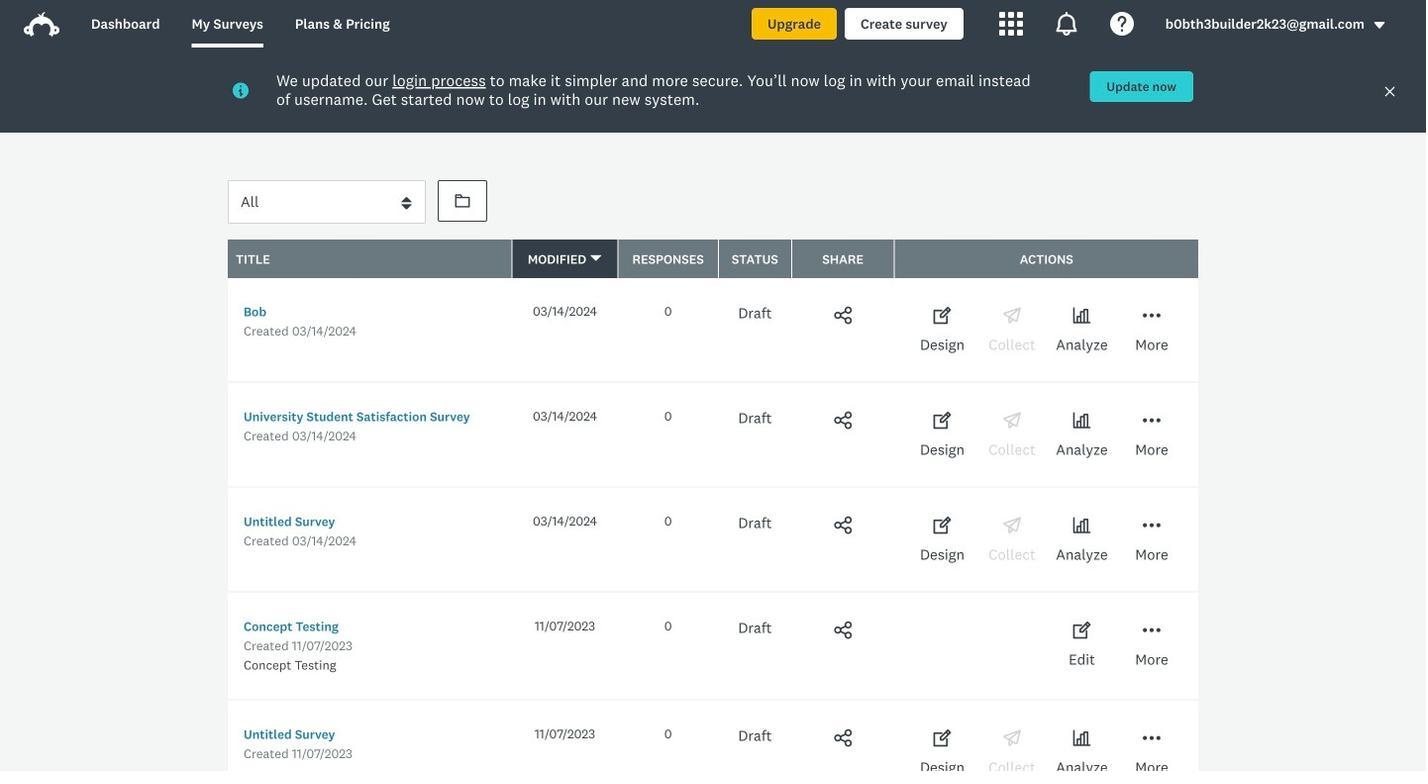 Task type: locate. For each thing, give the bounding box(es) containing it.
1 products icon image from the left
[[999, 12, 1023, 36]]

products icon image
[[999, 12, 1023, 36], [1055, 12, 1078, 36]]

x image
[[1384, 85, 1396, 98]]

1 horizontal spatial products icon image
[[1055, 12, 1078, 36]]

2 products icon image from the left
[[1055, 12, 1078, 36]]

dropdown arrow image
[[1373, 18, 1387, 32]]

0 horizontal spatial products icon image
[[999, 12, 1023, 36]]



Task type: vqa. For each thing, say whether or not it's contained in the screenshot.
the leftmost products icon
yes



Task type: describe. For each thing, give the bounding box(es) containing it.
help icon image
[[1110, 12, 1134, 36]]

surveymonkey logo image
[[24, 12, 59, 37]]



